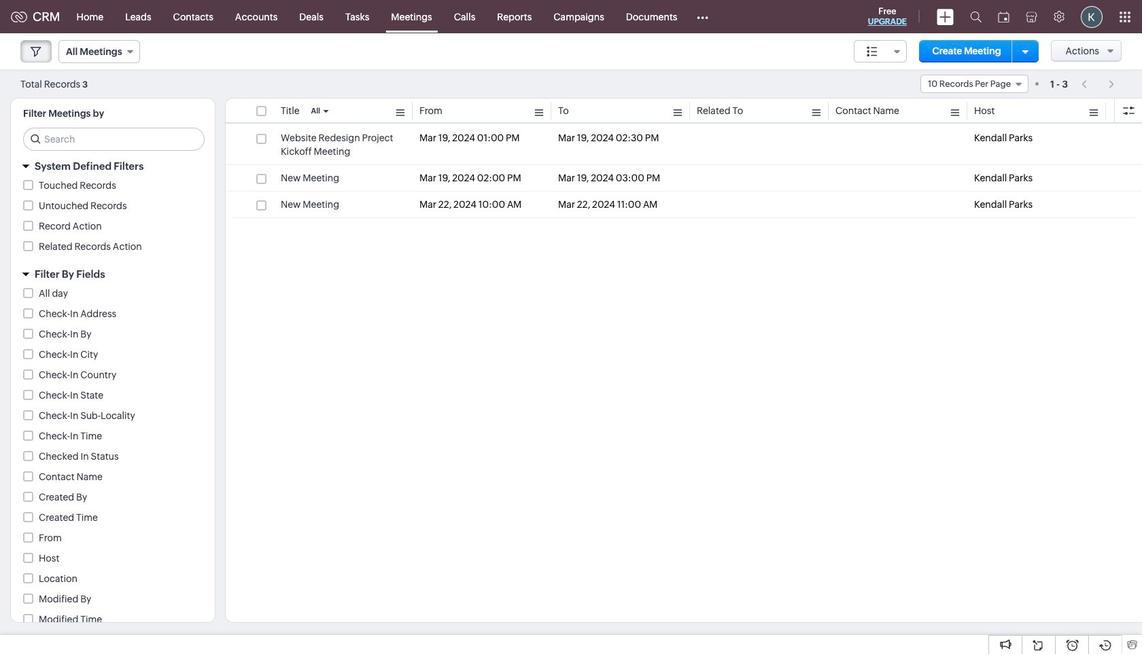 Task type: locate. For each thing, give the bounding box(es) containing it.
navigation
[[1075, 74, 1122, 94]]

search image
[[970, 11, 982, 22]]

profile image
[[1081, 6, 1103, 28]]

Other Modules field
[[688, 6, 718, 28]]

None field
[[58, 40, 140, 63], [854, 40, 907, 63], [921, 75, 1029, 93], [58, 40, 140, 63], [921, 75, 1029, 93]]

search element
[[962, 0, 990, 33]]

create menu image
[[937, 8, 954, 25]]

profile element
[[1073, 0, 1111, 33]]

size image
[[867, 46, 878, 58]]

row group
[[226, 125, 1142, 218]]



Task type: describe. For each thing, give the bounding box(es) containing it.
calendar image
[[998, 11, 1010, 22]]

Search text field
[[24, 128, 204, 150]]

none field size
[[854, 40, 907, 63]]

create menu element
[[929, 0, 962, 33]]

logo image
[[11, 11, 27, 22]]



